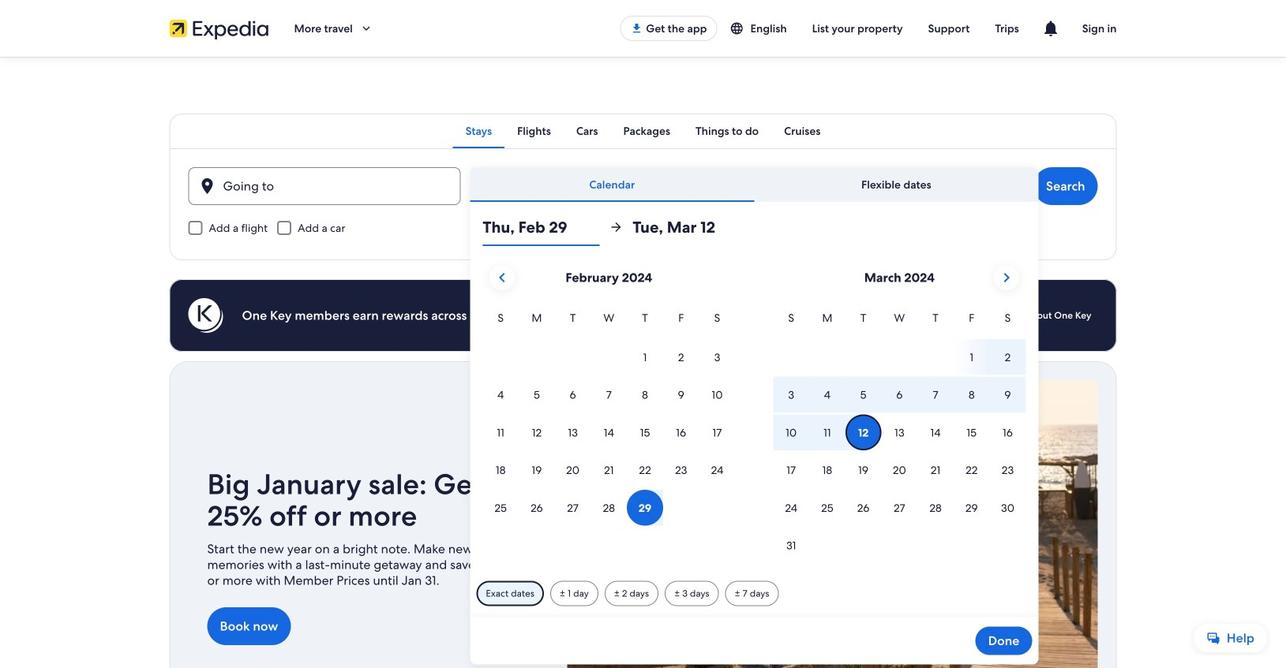 Task type: locate. For each thing, give the bounding box(es) containing it.
february 2024 element
[[483, 310, 735, 528]]

1 vertical spatial tab list
[[470, 167, 1039, 202]]

application
[[483, 259, 1026, 566]]

tab list
[[169, 114, 1117, 148], [470, 167, 1039, 202]]

download the app button image
[[630, 22, 643, 35]]

expedia logo image
[[169, 17, 269, 39]]

0 vertical spatial tab list
[[169, 114, 1117, 148]]

previous month image
[[493, 268, 512, 287]]

main content
[[0, 57, 1286, 669]]

next month image
[[997, 268, 1016, 287]]



Task type: describe. For each thing, give the bounding box(es) containing it.
communication center icon image
[[1041, 19, 1060, 38]]

small image
[[730, 21, 751, 36]]

march 2024 element
[[773, 310, 1026, 566]]

directional image
[[609, 220, 623, 235]]

more travel image
[[359, 21, 373, 36]]



Task type: vqa. For each thing, say whether or not it's contained in the screenshot.
the Next month icon
yes



